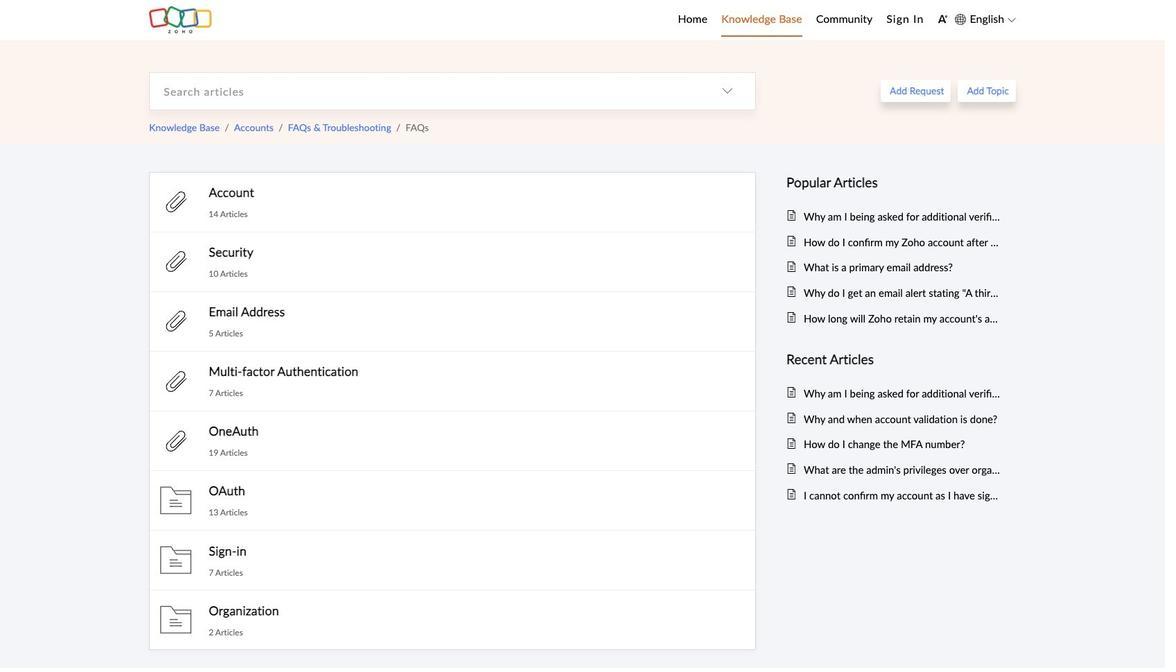 Task type: locate. For each thing, give the bounding box(es) containing it.
Search articles field
[[150, 73, 700, 109]]

0 vertical spatial heading
[[787, 172, 1002, 193]]

1 vertical spatial heading
[[787, 349, 1002, 370]]

choose category image
[[722, 85, 733, 97]]

choose languages element
[[955, 10, 1016, 28]]

heading
[[787, 172, 1002, 193], [787, 349, 1002, 370]]



Task type: vqa. For each thing, say whether or not it's contained in the screenshot.
multi-product search field
no



Task type: describe. For each thing, give the bounding box(es) containing it.
1 heading from the top
[[787, 172, 1002, 193]]

choose category element
[[700, 73, 755, 109]]

user preference element
[[938, 9, 948, 31]]

2 heading from the top
[[787, 349, 1002, 370]]

user preference image
[[938, 14, 948, 24]]



